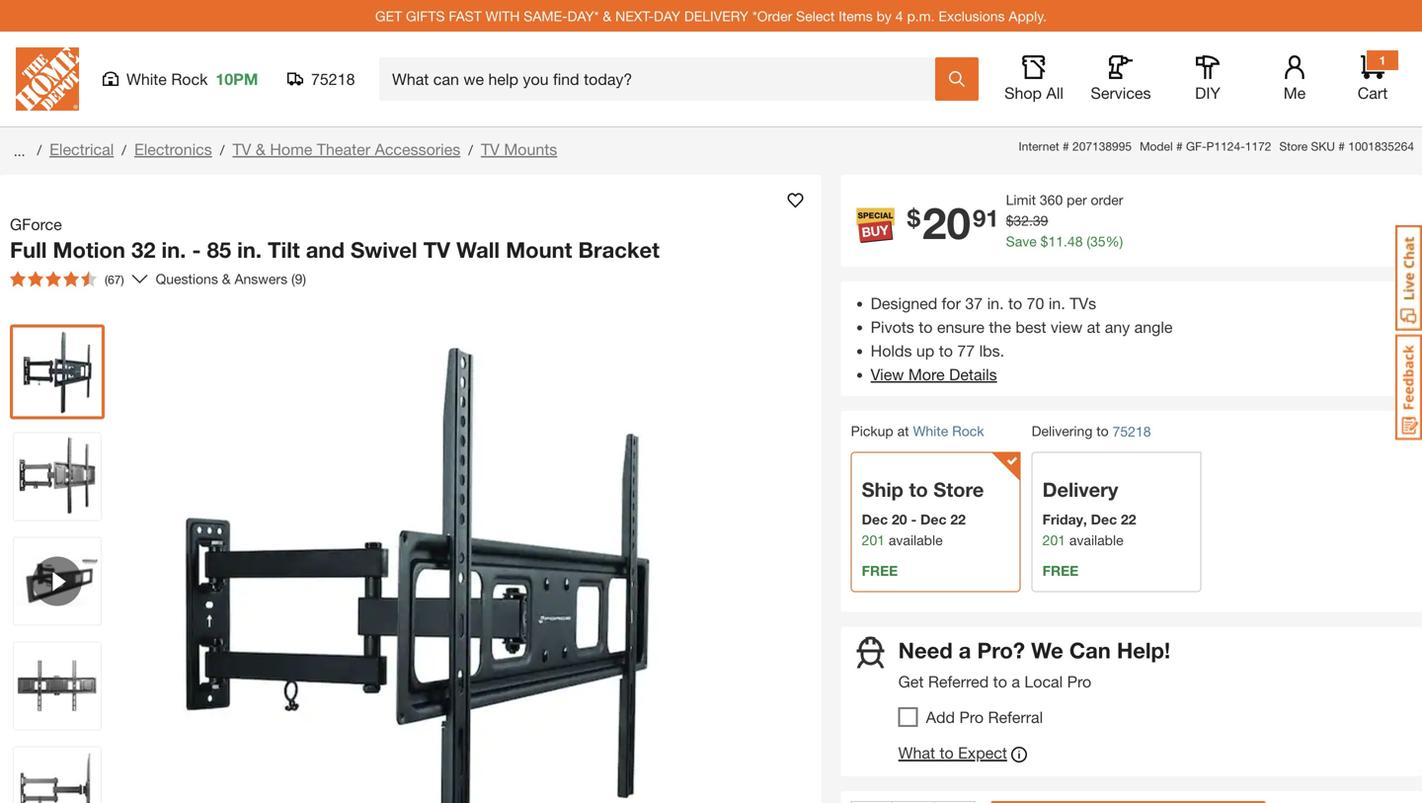 Task type: vqa. For each thing, say whether or not it's contained in the screenshot.
Tv Mounts link
yes



Task type: locate. For each thing, give the bounding box(es) containing it.
$ left 91 at the right of the page
[[907, 204, 921, 232]]

... / electrical / electronics / tv & home theater accessories / tv mounts
[[10, 140, 557, 159]]

0 horizontal spatial 20
[[892, 511, 907, 527]]

0 horizontal spatial #
[[1063, 139, 1069, 153]]

1172
[[1245, 139, 1272, 153]]

to left 70
[[1008, 294, 1023, 313]]

store inside ship to store dec 20 - dec 22 201 available
[[934, 477, 984, 501]]

tvs
[[1070, 294, 1097, 313]]

37
[[965, 294, 983, 313]]

0 vertical spatial pro
[[1067, 672, 1092, 691]]

0 horizontal spatial 32
[[131, 237, 156, 263]]

1 horizontal spatial pro
[[1067, 672, 1092, 691]]

save
[[1006, 233, 1037, 249]]

dec down delivery at the right bottom of page
[[1091, 511, 1117, 527]]

1 vertical spatial 20
[[892, 511, 907, 527]]

2 horizontal spatial $
[[1041, 233, 1048, 249]]

0 horizontal spatial .
[[1029, 212, 1033, 229]]

39
[[1033, 212, 1049, 229]]

0 vertical spatial -
[[192, 237, 201, 263]]

0 horizontal spatial -
[[192, 237, 201, 263]]

shop
[[1005, 83, 1042, 102]]

dec down the ship
[[862, 511, 888, 527]]

1 available from the left
[[889, 532, 943, 548]]

free for to
[[862, 562, 898, 579]]

85
[[207, 237, 231, 263]]

32
[[1014, 212, 1029, 229], [131, 237, 156, 263]]

2 horizontal spatial dec
[[1091, 511, 1117, 527]]

gforce tv mounts gf p1124 1172 c3.1 image
[[14, 433, 101, 520]]

- inside ship to store dec 20 - dec 22 201 available
[[911, 511, 917, 527]]

- inside gforce full motion 32 in. - 85 in. tilt and swivel tv wall mount bracket
[[192, 237, 201, 263]]

20 left 91 at the right of the page
[[923, 197, 971, 248]]

/ right ...
[[37, 142, 42, 158]]

1 vertical spatial at
[[898, 423, 909, 439]]

. left (
[[1064, 233, 1068, 249]]

0 horizontal spatial available
[[889, 532, 943, 548]]

0 vertical spatial 32
[[1014, 212, 1029, 229]]

limit
[[1006, 192, 1036, 208]]

to right the ship
[[909, 477, 928, 501]]

2 vertical spatial &
[[222, 271, 231, 287]]

# right internet
[[1063, 139, 1069, 153]]

201 down the ship
[[862, 532, 885, 548]]

1 horizontal spatial 22
[[1121, 511, 1137, 527]]

store left sku
[[1280, 139, 1308, 153]]

1 vertical spatial .
[[1064, 233, 1068, 249]]

dec
[[862, 511, 888, 527], [921, 511, 947, 527], [1091, 511, 1117, 527]]

1 # from the left
[[1063, 139, 1069, 153]]

white up "electronics" link
[[126, 70, 167, 88]]

$ down "limit"
[[1006, 212, 1014, 229]]

1 horizontal spatial #
[[1176, 139, 1183, 153]]

0 horizontal spatial rock
[[171, 70, 208, 88]]

available inside ship to store dec 20 - dec 22 201 available
[[889, 532, 943, 548]]

1 horizontal spatial a
[[1012, 672, 1020, 691]]

0 vertical spatial 75218
[[311, 70, 355, 88]]

- down pickup at white rock
[[911, 511, 917, 527]]

a left 'local'
[[1012, 672, 1020, 691]]

day
[[654, 8, 681, 24]]

rock left 10pm on the left top of the page
[[171, 70, 208, 88]]

22 down white rock button
[[951, 511, 966, 527]]

22 right "friday,"
[[1121, 511, 1137, 527]]

me button
[[1263, 55, 1327, 103]]

2 free from the left
[[1043, 562, 1079, 579]]

pro
[[1067, 672, 1092, 691], [960, 708, 984, 726]]

... button
[[10, 137, 29, 165]]

gf-
[[1186, 139, 1207, 153]]

#
[[1063, 139, 1069, 153], [1176, 139, 1183, 153], [1339, 139, 1345, 153]]

/ left tv mounts link
[[468, 142, 473, 158]]

to right what
[[940, 743, 954, 762]]

ship
[[862, 477, 904, 501]]

0 vertical spatial &
[[603, 8, 612, 24]]

to left 77
[[939, 341, 953, 360]]

questions & answers (9)
[[156, 271, 306, 287]]

0 horizontal spatial 22
[[951, 511, 966, 527]]

201 down "friday,"
[[1043, 532, 1066, 548]]

to inside button
[[940, 743, 954, 762]]

and
[[306, 237, 345, 263]]

motion
[[53, 237, 125, 263]]

the home depot logo image
[[16, 47, 79, 111]]

1 vertical spatial 75218
[[1113, 423, 1151, 439]]

20 down the ship
[[892, 511, 907, 527]]

tilt
[[268, 237, 300, 263]]

# right sku
[[1339, 139, 1345, 153]]

to left 75218 link
[[1097, 423, 1109, 439]]

1 horizontal spatial 75218
[[1113, 423, 1151, 439]]

white down view more details link
[[913, 423, 949, 439]]

1 horizontal spatial .
[[1064, 233, 1068, 249]]

0 vertical spatial .
[[1029, 212, 1033, 229]]

3 dec from the left
[[1091, 511, 1117, 527]]

1 horizontal spatial 32
[[1014, 212, 1029, 229]]

tv left mounts at the left
[[481, 140, 500, 159]]

live chat image
[[1396, 225, 1422, 331]]

2 available from the left
[[1070, 532, 1124, 548]]

p1124-
[[1207, 139, 1245, 153]]

questions
[[156, 271, 218, 287]]

1 22 from the left
[[951, 511, 966, 527]]

services button
[[1090, 55, 1153, 103]]

1 horizontal spatial at
[[1087, 318, 1101, 336]]

all
[[1047, 83, 1064, 102]]

2 / from the left
[[122, 142, 126, 158]]

pro down can
[[1067, 672, 1092, 691]]

available down "friday,"
[[1070, 532, 1124, 548]]

0 vertical spatial a
[[959, 637, 971, 663]]

cart
[[1358, 83, 1388, 102]]

- left 85
[[192, 237, 201, 263]]

1 horizontal spatial dec
[[921, 511, 947, 527]]

1 vertical spatial store
[[934, 477, 984, 501]]

1 horizontal spatial tv
[[423, 237, 450, 263]]

0 vertical spatial store
[[1280, 139, 1308, 153]]

1 vertical spatial &
[[256, 140, 266, 159]]

full
[[10, 237, 47, 263]]

at inside designed for 37 in. to 70 in. tvs pivots to ensure the best view at any angle holds up to 77 lbs. view more details
[[1087, 318, 1101, 336]]

0 vertical spatial rock
[[171, 70, 208, 88]]

items
[[839, 8, 873, 24]]

a up referred
[[959, 637, 971, 663]]

1 horizontal spatial rock
[[952, 423, 984, 439]]

22 inside ship to store dec 20 - dec 22 201 available
[[951, 511, 966, 527]]

in. right 37
[[987, 294, 1004, 313]]

same-
[[524, 8, 568, 24]]

internet # 207138995 model # gf-p1124-1172 store sku # 1001835264
[[1019, 139, 1415, 153]]

75218 link
[[1113, 421, 1151, 442]]

pickup at white rock
[[851, 423, 984, 439]]

1 / from the left
[[37, 142, 42, 158]]

store down white rock button
[[934, 477, 984, 501]]

rock down details
[[952, 423, 984, 439]]

what to expect
[[899, 743, 1007, 762]]

75218 up theater
[[311, 70, 355, 88]]

# left gf-
[[1176, 139, 1183, 153]]

1 horizontal spatial -
[[911, 511, 917, 527]]

32 right motion
[[131, 237, 156, 263]]

1 201 from the left
[[862, 532, 885, 548]]

2 horizontal spatial &
[[603, 8, 612, 24]]

& down 85
[[222, 271, 231, 287]]

internet
[[1019, 139, 1060, 153]]

2 dec from the left
[[921, 511, 947, 527]]

2 horizontal spatial #
[[1339, 139, 1345, 153]]

32 inside gforce full motion 32 in. - 85 in. tilt and swivel tv wall mount bracket
[[131, 237, 156, 263]]

1 free from the left
[[862, 562, 898, 579]]

delivery
[[684, 8, 749, 24]]

& right day*
[[603, 8, 612, 24]]

0 horizontal spatial free
[[862, 562, 898, 579]]

$ 20 91
[[907, 197, 999, 248]]

. up save
[[1029, 212, 1033, 229]]

tv left wall
[[423, 237, 450, 263]]

add to list image
[[788, 193, 804, 208]]

0 horizontal spatial white
[[126, 70, 167, 88]]

tv left the home
[[233, 140, 251, 159]]

in. right 70
[[1049, 294, 1066, 313]]

pro?
[[977, 637, 1025, 663]]

up
[[917, 341, 935, 360]]

electrical
[[50, 140, 114, 159]]

/ right electrical link
[[122, 142, 126, 158]]

(9)
[[291, 271, 306, 287]]

&
[[603, 8, 612, 24], [256, 140, 266, 159], [222, 271, 231, 287]]

apply.
[[1009, 8, 1047, 24]]

1 vertical spatial white
[[913, 423, 949, 439]]

/
[[37, 142, 42, 158], [122, 142, 126, 158], [220, 142, 225, 158], [468, 142, 473, 158]]

-
[[192, 237, 201, 263], [911, 511, 917, 527]]

75218 inside button
[[311, 70, 355, 88]]

.
[[1029, 212, 1033, 229], [1064, 233, 1068, 249]]

in. up "questions"
[[162, 237, 186, 263]]

p.m.
[[907, 8, 935, 24]]

free for friday,
[[1043, 562, 1079, 579]]

home
[[270, 140, 312, 159]]

white
[[126, 70, 167, 88], [913, 423, 949, 439]]

32 left 39
[[1014, 212, 1029, 229]]

0 horizontal spatial at
[[898, 423, 909, 439]]

/ right "electronics" link
[[220, 142, 225, 158]]

at
[[1087, 318, 1101, 336], [898, 423, 909, 439]]

1 vertical spatial pro
[[960, 708, 984, 726]]

add pro referral
[[926, 708, 1043, 726]]

(67) link
[[2, 263, 148, 295]]

1 horizontal spatial free
[[1043, 562, 1079, 579]]

white rock 10pm
[[126, 70, 258, 88]]

2 22 from the left
[[1121, 511, 1137, 527]]

pro right the add at the bottom right
[[960, 708, 984, 726]]

free down "friday,"
[[1043, 562, 1079, 579]]

1 horizontal spatial 201
[[1043, 532, 1066, 548]]

0 vertical spatial 20
[[923, 197, 971, 248]]

0 horizontal spatial &
[[222, 271, 231, 287]]

to inside ship to store dec 20 - dec 22 201 available
[[909, 477, 928, 501]]

at right the pickup
[[898, 423, 909, 439]]

75218
[[311, 70, 355, 88], [1113, 423, 1151, 439]]

$ down 39
[[1041, 233, 1048, 249]]

1 horizontal spatial available
[[1070, 532, 1124, 548]]

available down the ship
[[889, 532, 943, 548]]

friday,
[[1043, 511, 1087, 527]]

free down ship to store dec 20 - dec 22 201 available at the bottom
[[862, 562, 898, 579]]

0 horizontal spatial 75218
[[311, 70, 355, 88]]

& left the home
[[256, 140, 266, 159]]

tv
[[233, 140, 251, 159], [481, 140, 500, 159], [423, 237, 450, 263]]

tv mounts link
[[481, 140, 557, 159]]

0 vertical spatial at
[[1087, 318, 1101, 336]]

0 horizontal spatial dec
[[862, 511, 888, 527]]

select
[[796, 8, 835, 24]]

0 horizontal spatial pro
[[960, 708, 984, 726]]

0 horizontal spatial 201
[[862, 532, 885, 548]]

0 horizontal spatial store
[[934, 477, 984, 501]]

4
[[896, 8, 903, 24]]

None field
[[893, 801, 934, 803]]

dec inside "delivery friday, dec 22 201 available"
[[1091, 511, 1117, 527]]

1 vertical spatial -
[[911, 511, 917, 527]]

view more details link
[[871, 365, 997, 384]]

dec down white rock button
[[921, 511, 947, 527]]

to
[[1008, 294, 1023, 313], [919, 318, 933, 336], [939, 341, 953, 360], [1097, 423, 1109, 439], [909, 477, 928, 501], [993, 672, 1007, 691], [940, 743, 954, 762]]

70
[[1027, 294, 1045, 313]]

delivering to 75218
[[1032, 423, 1151, 439]]

32 inside "limit 360 per order $ 32 . 39 save $ 11 . 48 ( 35 %)"
[[1014, 212, 1029, 229]]

$
[[907, 204, 921, 232], [1006, 212, 1014, 229], [1041, 233, 1048, 249]]

to down pro?
[[993, 672, 1007, 691]]

gforce link
[[10, 212, 70, 236]]

at left any
[[1087, 318, 1101, 336]]

delivering
[[1032, 423, 1093, 439]]

75218 right 'delivering'
[[1113, 423, 1151, 439]]

need
[[899, 637, 953, 663]]

to inside delivering to 75218
[[1097, 423, 1109, 439]]

bracket
[[578, 237, 660, 263]]

2 201 from the left
[[1043, 532, 1066, 548]]

1 horizontal spatial &
[[256, 140, 266, 159]]

1 vertical spatial 32
[[131, 237, 156, 263]]

in.
[[162, 237, 186, 263], [237, 237, 262, 263], [987, 294, 1004, 313], [1049, 294, 1066, 313]]

0 horizontal spatial tv
[[233, 140, 251, 159]]

75218 button
[[287, 69, 356, 89]]

sku
[[1311, 139, 1335, 153]]

0 horizontal spatial $
[[907, 204, 921, 232]]

next-
[[616, 8, 654, 24]]

for
[[942, 294, 961, 313]]

48
[[1068, 233, 1083, 249]]

swivel
[[351, 237, 417, 263]]

1 horizontal spatial $
[[1006, 212, 1014, 229]]



Task type: describe. For each thing, give the bounding box(es) containing it.
tv & home theater accessories link
[[233, 140, 461, 159]]

91
[[973, 204, 999, 232]]

to up up
[[919, 318, 933, 336]]

(
[[1087, 233, 1091, 249]]

holds
[[871, 341, 912, 360]]

get
[[375, 8, 402, 24]]

3 # from the left
[[1339, 139, 1345, 153]]

pickup
[[851, 423, 894, 439]]

201 inside "delivery friday, dec 22 201 available"
[[1043, 532, 1066, 548]]

tv inside gforce full motion 32 in. - 85 in. tilt and swivel tv wall mount bracket
[[423, 237, 450, 263]]

diy
[[1195, 83, 1221, 102]]

cart 1
[[1358, 53, 1388, 102]]

0 vertical spatial white
[[126, 70, 167, 88]]

electrical link
[[50, 140, 114, 159]]

get gifts fast with same-day* & next-day delivery *order select items by 4 p.m. exclusions apply.
[[375, 8, 1047, 24]]

gforce tv mounts gf p1124 1172 4f.2 image
[[14, 643, 101, 729]]

- for dec
[[911, 511, 917, 527]]

electronics
[[134, 140, 212, 159]]

ensure
[[937, 318, 985, 336]]

20 inside ship to store dec 20 - dec 22 201 available
[[892, 511, 907, 527]]

with
[[486, 8, 520, 24]]

1001835264
[[1349, 139, 1415, 153]]

& inside ... / electrical / electronics / tv & home theater accessories / tv mounts
[[256, 140, 266, 159]]

model
[[1140, 139, 1173, 153]]

the
[[989, 318, 1011, 336]]

- for 85
[[192, 237, 201, 263]]

accessories
[[375, 140, 461, 159]]

gforce tv mounts gf p1124 1172 1f.3 image
[[14, 747, 101, 803]]

add
[[926, 708, 955, 726]]

best
[[1016, 318, 1047, 336]]

exclusions
[[939, 8, 1005, 24]]

view
[[1051, 318, 1083, 336]]

1 horizontal spatial white
[[913, 423, 949, 439]]

5825422849001 image
[[14, 538, 101, 625]]

1 horizontal spatial store
[[1280, 139, 1308, 153]]

0 horizontal spatial a
[[959, 637, 971, 663]]

view
[[871, 365, 904, 384]]

11
[[1048, 233, 1064, 249]]

mount
[[506, 237, 572, 263]]

What can we help you find today? search field
[[392, 58, 934, 100]]

wall
[[457, 237, 500, 263]]

mounts
[[504, 140, 557, 159]]

to inside need a pro? we can help! get referred to a local pro
[[993, 672, 1007, 691]]

gforce full motion 32 in. - 85 in. tilt and swivel tv wall mount bracket
[[10, 215, 660, 263]]

*order
[[753, 8, 793, 24]]

referral
[[988, 708, 1043, 726]]

10pm
[[216, 70, 258, 88]]

what to expect button
[[899, 743, 1027, 766]]

per
[[1067, 192, 1087, 208]]

1 horizontal spatial 20
[[923, 197, 971, 248]]

details
[[949, 365, 997, 384]]

360
[[1040, 192, 1063, 208]]

pro inside need a pro? we can help! get referred to a local pro
[[1067, 672, 1092, 691]]

available inside "delivery friday, dec 22 201 available"
[[1070, 532, 1124, 548]]

what
[[899, 743, 935, 762]]

%)
[[1106, 233, 1123, 249]]

me
[[1284, 83, 1306, 102]]

local
[[1025, 672, 1063, 691]]

gforce tv mounts gf p1124 1172 64.0 image
[[14, 328, 101, 415]]

feedback link image
[[1396, 334, 1422, 441]]

1 dec from the left
[[862, 511, 888, 527]]

ship to store dec 20 - dec 22 201 available
[[862, 477, 984, 548]]

order
[[1091, 192, 1124, 208]]

in. right 85
[[237, 237, 262, 263]]

(67) button
[[2, 263, 132, 295]]

207138995
[[1073, 139, 1132, 153]]

shop all
[[1005, 83, 1064, 102]]

angle
[[1135, 318, 1173, 336]]

designed
[[871, 294, 938, 313]]

help!
[[1117, 637, 1171, 663]]

1 vertical spatial a
[[1012, 672, 1020, 691]]

201 inside ship to store dec 20 - dec 22 201 available
[[862, 532, 885, 548]]

2 # from the left
[[1176, 139, 1183, 153]]

need a pro? we can help! get referred to a local pro
[[899, 637, 1171, 691]]

referred
[[928, 672, 989, 691]]

22 inside "delivery friday, dec 22 201 available"
[[1121, 511, 1137, 527]]

can
[[1070, 637, 1111, 663]]

4 / from the left
[[468, 142, 473, 158]]

answers
[[235, 271, 288, 287]]

75218 inside delivering to 75218
[[1113, 423, 1151, 439]]

electronics link
[[134, 140, 212, 159]]

1 vertical spatial rock
[[952, 423, 984, 439]]

lbs.
[[980, 341, 1005, 360]]

pivots
[[871, 318, 915, 336]]

fast
[[449, 8, 482, 24]]

$ inside "$ 20 91"
[[907, 204, 921, 232]]

2 horizontal spatial tv
[[481, 140, 500, 159]]

4.5 stars image
[[10, 271, 97, 287]]

1
[[1380, 53, 1386, 67]]

we
[[1031, 637, 1064, 663]]

expect
[[958, 743, 1007, 762]]

white rock button
[[913, 423, 984, 439]]

services
[[1091, 83, 1151, 102]]

3 / from the left
[[220, 142, 225, 158]]

...
[[14, 143, 25, 159]]

limit 360 per order $ 32 . 39 save $ 11 . 48 ( 35 %)
[[1006, 192, 1124, 249]]



